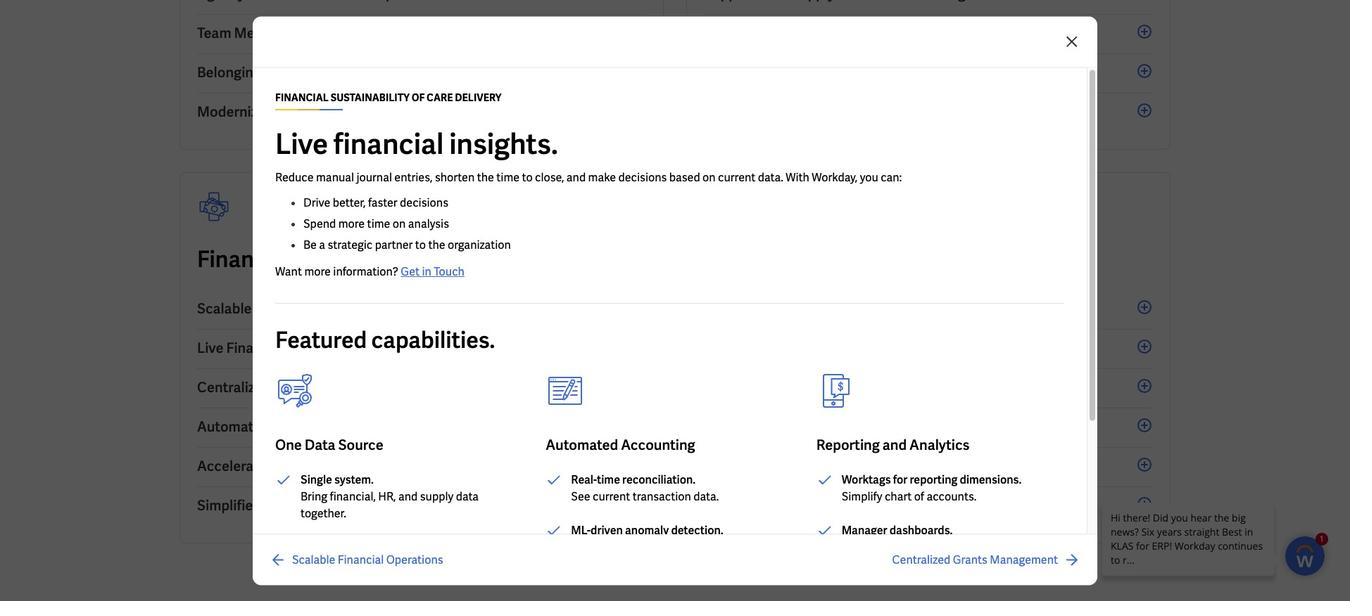 Task type: vqa. For each thing, say whether or not it's contained in the screenshot.
the Workday inside the salesforce brings its data together with workday accounting center to unlock the power of automation.
no



Task type: describe. For each thing, give the bounding box(es) containing it.
automated accounting
[[546, 436, 695, 454]]

reporting
[[910, 472, 958, 487]]

data. inside the real-time reconciliation. see current transaction data.
[[694, 489, 719, 504]]

of inside worktags for reporting dimensions. simplify chart of accounts.
[[914, 489, 924, 504]]

with
[[786, 170, 809, 184]]

0 vertical spatial data.
[[758, 170, 783, 184]]

equity
[[450, 63, 490, 82]]

prepackaged driver-based modeling
[[704, 300, 936, 318]]

worktags
[[842, 472, 891, 487]]

and inside 'button'
[[811, 379, 835, 397]]

service for delivery
[[298, 103, 346, 121]]

patient volumes and unit of service forecasting button
[[704, 370, 1153, 409]]

0 vertical spatial team
[[197, 24, 231, 42]]

unit
[[838, 379, 865, 397]]

live for live financial insights
[[197, 339, 223, 358]]

and inside button
[[851, 497, 876, 515]]

care site, service line, and joint venture performance
[[704, 497, 1050, 515]]

centralized for rightmost centralized grants management button
[[892, 553, 951, 567]]

transaction
[[633, 489, 691, 504]]

featured
[[275, 325, 367, 355]]

you
[[860, 170, 878, 184]]

analytics
[[910, 436, 970, 454]]

belonging
[[197, 63, 261, 82]]

being
[[424, 24, 460, 42]]

analysis
[[408, 216, 449, 231]]

be
[[303, 237, 317, 252]]

automated compliance and audit support
[[197, 418, 469, 436]]

of inside button
[[352, 497, 365, 515]]

care site, service line, and joint venture performance button
[[704, 488, 1153, 527]]

single system. bring financial, hr, and supply data together.
[[301, 472, 479, 521]]

hr
[[276, 103, 295, 121]]

organization
[[448, 237, 511, 252]]

financial down want
[[254, 300, 313, 318]]

0 vertical spatial care
[[464, 245, 513, 275]]

time inside the real-time reconciliation. see current transaction data.
[[597, 472, 620, 487]]

compliance
[[272, 418, 349, 436]]

management inside simplified management of new revenue streams button
[[264, 497, 349, 515]]

well-
[[392, 24, 424, 42]]

automated compliance and audit support button
[[197, 409, 646, 448]]

in
[[422, 264, 431, 279]]

system.
[[334, 472, 374, 487]]

real-
[[571, 472, 597, 487]]

driven
[[591, 523, 623, 538]]

1 vertical spatial team
[[737, 458, 771, 476]]

financial sustainability of care delivery
[[275, 91, 501, 103]]

volumes
[[753, 379, 808, 397]]

streams
[[458, 497, 512, 515]]

service inside 'button'
[[884, 379, 931, 397]]

operations inside live financial insights. dialog
[[386, 553, 443, 567]]

joint
[[878, 497, 911, 515]]

insights.
[[449, 125, 558, 162]]

time for on
[[367, 216, 390, 231]]

belonging and diversity to drive health equity button
[[197, 54, 646, 94]]

modernized
[[197, 103, 273, 121]]

current inside the real-time reconciliation. see current transaction data.
[[593, 489, 630, 504]]

site,
[[737, 497, 765, 515]]

accelerated m&a integration
[[197, 458, 384, 476]]

0 horizontal spatial scalable
[[197, 300, 252, 318]]

sustainability
[[294, 245, 435, 275]]

source
[[338, 436, 383, 454]]

automated for automated compliance and audit support
[[197, 418, 270, 436]]

team member experience and well-being
[[197, 24, 460, 42]]

one data source
[[275, 436, 383, 454]]

decisions inside drive better, faster decisions spend more time on analysis be a strategic partner to the organization
[[400, 195, 448, 210]]

care for care team productivity
[[704, 458, 734, 476]]

to inside drive better, faster decisions spend more time on analysis be a strategic partner to the organization
[[415, 237, 426, 252]]

chart
[[885, 489, 912, 504]]

member
[[234, 24, 288, 42]]

0 horizontal spatial centralized grants management button
[[197, 370, 646, 409]]

and left the 'make'
[[567, 170, 586, 184]]

scalable financial operations button for live financial insights
[[197, 291, 646, 330]]

venture
[[914, 497, 964, 515]]

centralized grants management inside live financial insights. dialog
[[892, 553, 1058, 567]]

proactive contract management button
[[704, 54, 1153, 94]]

reduce manual journal entries, shorten the time to close, and make decisions based on current data. with workday, you can:
[[275, 170, 902, 184]]

contract
[[768, 63, 825, 82]]

of inside 'button'
[[868, 379, 881, 397]]

to inside button
[[351, 63, 364, 82]]

0 vertical spatial grants
[[273, 379, 317, 397]]

manual
[[316, 170, 354, 184]]

support
[[417, 418, 469, 436]]

get in touch link
[[401, 264, 465, 279]]

forecasting
[[934, 379, 1010, 397]]

centralized for the leftmost centralized grants management button
[[197, 379, 271, 397]]

live financial insights
[[197, 339, 338, 358]]

management inside live financial insights. dialog
[[990, 553, 1058, 567]]

hr,
[[378, 489, 396, 504]]

scalable financial operations button for centralized grants management
[[270, 552, 443, 569]]

prepackaged
[[704, 300, 788, 318]]

reduce
[[275, 170, 314, 184]]

care team productivity
[[704, 458, 853, 476]]

delivery
[[455, 91, 501, 103]]

new
[[368, 497, 397, 515]]

accelerated
[[197, 458, 275, 476]]

accounts.
[[927, 489, 977, 504]]



Task type: locate. For each thing, give the bounding box(es) containing it.
1 vertical spatial data.
[[694, 489, 719, 504]]

scalable financial operations down simplified management of new revenue streams
[[292, 553, 443, 567]]

1 vertical spatial scalable financial operations button
[[270, 552, 443, 569]]

decisions right the 'make'
[[618, 170, 667, 184]]

0 vertical spatial scalable financial operations
[[197, 300, 387, 318]]

one
[[275, 436, 302, 454]]

0 vertical spatial operations
[[315, 300, 387, 318]]

the right shorten
[[477, 170, 494, 184]]

automated up accelerated
[[197, 418, 270, 436]]

modernized hr service delivery
[[197, 103, 401, 121]]

0 horizontal spatial drive
[[303, 195, 330, 210]]

0 horizontal spatial grants
[[273, 379, 317, 397]]

modeling
[[876, 300, 936, 318]]

to up sustainability
[[351, 63, 364, 82]]

for
[[893, 472, 908, 487]]

1 vertical spatial scalable financial operations
[[292, 553, 443, 567]]

performance
[[967, 497, 1050, 515]]

want
[[275, 264, 302, 279]]

better,
[[333, 195, 366, 210]]

automated inside "button"
[[197, 418, 270, 436]]

0 horizontal spatial centralized grants management
[[197, 379, 405, 397]]

team member experience and well-being button
[[197, 15, 646, 54]]

1 vertical spatial the
[[428, 237, 445, 252]]

diversity
[[291, 63, 348, 82]]

0 vertical spatial on
[[703, 170, 716, 184]]

1 horizontal spatial grants
[[953, 553, 988, 567]]

1 horizontal spatial delivery
[[518, 245, 602, 275]]

0 vertical spatial scalable financial operations button
[[197, 291, 646, 330]]

1 horizontal spatial live
[[275, 125, 328, 162]]

data. up detection.
[[694, 489, 719, 504]]

current
[[718, 170, 756, 184], [593, 489, 630, 504]]

2 vertical spatial service
[[768, 497, 816, 515]]

ml-driven anomaly detection.
[[571, 523, 723, 538]]

current right based
[[718, 170, 756, 184]]

centralized grants management button up support at the bottom left of the page
[[197, 370, 646, 409]]

centralized grants management up compliance
[[197, 379, 405, 397]]

revenue
[[400, 497, 455, 515]]

scalable financial operations button down simplified management of new revenue streams
[[270, 552, 443, 569]]

ml-
[[571, 523, 591, 538]]

shorten
[[435, 170, 475, 184]]

team up belonging
[[197, 24, 231, 42]]

grants
[[273, 379, 317, 397], [953, 553, 988, 567]]

2 vertical spatial care
[[704, 497, 734, 515]]

prepackaged driver-based modeling button
[[704, 291, 1153, 330]]

scalable financial operations
[[197, 300, 387, 318], [292, 553, 443, 567]]

live
[[275, 125, 328, 162], [197, 339, 223, 358]]

0 vertical spatial delivery
[[349, 103, 401, 121]]

0 vertical spatial centralized grants management
[[197, 379, 405, 397]]

1 horizontal spatial centralized grants management
[[892, 553, 1058, 567]]

centralized down dashboards.
[[892, 553, 951, 567]]

financial sustainability  of care delivery
[[197, 245, 602, 275]]

on
[[703, 170, 716, 184], [393, 216, 406, 231]]

0 horizontal spatial time
[[367, 216, 390, 231]]

centralized grants management
[[197, 379, 405, 397], [892, 553, 1058, 567]]

and right the hr,
[[398, 489, 418, 504]]

care
[[427, 91, 453, 103]]

make
[[588, 170, 616, 184]]

more down a
[[304, 264, 331, 279]]

0 vertical spatial drive
[[367, 63, 401, 82]]

worktags for reporting dimensions. simplify chart of accounts.
[[842, 472, 1022, 504]]

0 horizontal spatial the
[[428, 237, 445, 252]]

grants up compliance
[[273, 379, 317, 397]]

the inside drive better, faster decisions spend more time on analysis be a strategic partner to the organization
[[428, 237, 445, 252]]

drive better, faster decisions spend more time on analysis be a strategic partner to the organization
[[303, 195, 511, 252]]

drive
[[367, 63, 401, 82], [303, 195, 330, 210]]

reconciliation.
[[622, 472, 696, 487]]

scalable financial operations inside live financial insights. dialog
[[292, 553, 443, 567]]

information?
[[333, 264, 398, 279]]

0 vertical spatial live
[[275, 125, 328, 162]]

scalable down together. on the bottom
[[292, 553, 335, 567]]

time
[[496, 170, 520, 184], [367, 216, 390, 231], [597, 472, 620, 487]]

scalable financial operations button down the in
[[197, 291, 646, 330]]

scalable up live financial insights
[[197, 300, 252, 318]]

0 vertical spatial centralized
[[197, 379, 271, 397]]

1 horizontal spatial drive
[[367, 63, 401, 82]]

capabilities.
[[371, 325, 495, 355]]

get
[[401, 264, 420, 279]]

drive up spend
[[303, 195, 330, 210]]

service right hr
[[298, 103, 346, 121]]

1 horizontal spatial scalable
[[292, 553, 335, 567]]

1 vertical spatial decisions
[[400, 195, 448, 210]]

1 horizontal spatial team
[[737, 458, 771, 476]]

0 horizontal spatial live
[[197, 339, 223, 358]]

1 vertical spatial service
[[884, 379, 931, 397]]

and up for
[[883, 436, 907, 454]]

financial left insights on the left bottom of page
[[226, 339, 284, 358]]

1 horizontal spatial more
[[338, 216, 365, 231]]

and left unit
[[811, 379, 835, 397]]

1 horizontal spatial current
[[718, 170, 756, 184]]

financial left "be"
[[197, 245, 290, 275]]

time down insights.
[[496, 170, 520, 184]]

1 vertical spatial delivery
[[518, 245, 602, 275]]

management
[[828, 63, 913, 82], [320, 379, 405, 397], [264, 497, 349, 515], [990, 553, 1058, 567]]

care right the in
[[464, 245, 513, 275]]

0 vertical spatial the
[[477, 170, 494, 184]]

0 horizontal spatial current
[[593, 489, 630, 504]]

strategic
[[328, 237, 373, 252]]

manager dashboards.
[[842, 523, 953, 538]]

line,
[[818, 497, 849, 515]]

financial
[[334, 125, 444, 162]]

care for care site, service line, and joint venture performance
[[704, 497, 734, 515]]

based
[[669, 170, 700, 184]]

decisions up analysis
[[400, 195, 448, 210]]

supply
[[420, 489, 454, 504]]

2 horizontal spatial to
[[522, 170, 533, 184]]

to down analysis
[[415, 237, 426, 252]]

0 horizontal spatial centralized
[[197, 379, 271, 397]]

simplified management of new revenue streams
[[197, 497, 512, 515]]

1 vertical spatial care
[[704, 458, 734, 476]]

service inside button
[[768, 497, 816, 515]]

accelerated m&a integration button
[[197, 448, 646, 488]]

proactive
[[704, 63, 765, 82]]

grants down 'venture'
[[953, 553, 988, 567]]

1 horizontal spatial to
[[415, 237, 426, 252]]

0 vertical spatial scalable
[[197, 300, 252, 318]]

of right the in
[[439, 245, 460, 275]]

centralized down live financial insights
[[197, 379, 271, 397]]

featured capabilities.
[[275, 325, 495, 355]]

journal
[[357, 170, 392, 184]]

single
[[301, 472, 332, 487]]

1 horizontal spatial the
[[477, 170, 494, 184]]

on inside drive better, faster decisions spend more time on analysis be a strategic partner to the organization
[[393, 216, 406, 231]]

0 horizontal spatial team
[[197, 24, 231, 42]]

data
[[456, 489, 479, 504]]

2 vertical spatial time
[[597, 472, 620, 487]]

0 vertical spatial time
[[496, 170, 520, 184]]

2 vertical spatial to
[[415, 237, 426, 252]]

the down analysis
[[428, 237, 445, 252]]

1 vertical spatial time
[[367, 216, 390, 231]]

time down faster
[[367, 216, 390, 231]]

reporting
[[816, 436, 880, 454]]

workday,
[[812, 170, 858, 184]]

data.
[[758, 170, 783, 184], [694, 489, 719, 504]]

1 vertical spatial grants
[[953, 553, 988, 567]]

care team productivity button
[[704, 448, 1153, 488]]

detection.
[[671, 523, 723, 538]]

0 horizontal spatial delivery
[[349, 103, 401, 121]]

belonging and diversity to drive health equity
[[197, 63, 490, 82]]

dimensions.
[[960, 472, 1022, 487]]

on right based
[[703, 170, 716, 184]]

1 vertical spatial centralized
[[892, 553, 951, 567]]

2 horizontal spatial service
[[884, 379, 931, 397]]

0 horizontal spatial to
[[351, 63, 364, 82]]

2 horizontal spatial time
[[597, 472, 620, 487]]

automated inside live financial insights. dialog
[[546, 436, 618, 454]]

live financial insights. dialog
[[0, 0, 1350, 602]]

integration
[[313, 458, 384, 476]]

1 vertical spatial live
[[197, 339, 223, 358]]

0 horizontal spatial decisions
[[400, 195, 448, 210]]

centralized
[[197, 379, 271, 397], [892, 553, 951, 567]]

scalable financial operations button inside live financial insights. dialog
[[270, 552, 443, 569]]

live for live financial insights.
[[275, 125, 328, 162]]

1 horizontal spatial automated
[[546, 436, 618, 454]]

delivery inside button
[[349, 103, 401, 121]]

productivity
[[774, 458, 853, 476]]

live inside dialog
[[275, 125, 328, 162]]

0 horizontal spatial on
[[393, 216, 406, 231]]

more
[[338, 216, 365, 231], [304, 264, 331, 279]]

1 vertical spatial more
[[304, 264, 331, 279]]

centralized grants management down dashboards.
[[892, 553, 1058, 567]]

care inside button
[[704, 458, 734, 476]]

centralized inside live financial insights. dialog
[[892, 553, 951, 567]]

0 vertical spatial more
[[338, 216, 365, 231]]

and up manager
[[851, 497, 876, 515]]

to left close,
[[522, 170, 533, 184]]

1 vertical spatial operations
[[386, 553, 443, 567]]

1 vertical spatial on
[[393, 216, 406, 231]]

0 vertical spatial to
[[351, 63, 364, 82]]

1 vertical spatial scalable
[[292, 553, 335, 567]]

1 vertical spatial centralized grants management button
[[892, 552, 1081, 569]]

time inside drive better, faster decisions spend more time on analysis be a strategic partner to the organization
[[367, 216, 390, 231]]

financial down simplified management of new revenue streams
[[338, 553, 384, 567]]

0 horizontal spatial service
[[298, 103, 346, 121]]

team up site,
[[737, 458, 771, 476]]

0 horizontal spatial more
[[304, 264, 331, 279]]

patient
[[704, 379, 750, 397]]

more inside drive better, faster decisions spend more time on analysis be a strategic partner to the organization
[[338, 216, 365, 231]]

audit
[[379, 418, 414, 436]]

0 horizontal spatial data.
[[694, 489, 719, 504]]

service right site,
[[768, 497, 816, 515]]

spend
[[303, 216, 336, 231]]

scalable financial operations down want
[[197, 300, 387, 318]]

more up the strategic
[[338, 216, 365, 231]]

close,
[[535, 170, 564, 184]]

0 horizontal spatial automated
[[197, 418, 270, 436]]

care right 'reconciliation.'
[[704, 458, 734, 476]]

current right 'see'
[[593, 489, 630, 504]]

and inside the single system. bring financial, hr, and supply data together.
[[398, 489, 418, 504]]

sustainability
[[331, 91, 410, 103]]

grants inside live financial insights. dialog
[[953, 553, 988, 567]]

scalable inside live financial insights. dialog
[[292, 553, 335, 567]]

and left audit
[[352, 418, 376, 436]]

1 vertical spatial to
[[522, 170, 533, 184]]

1 horizontal spatial centralized
[[892, 553, 951, 567]]

entries,
[[394, 170, 433, 184]]

1 horizontal spatial decisions
[[618, 170, 667, 184]]

service for line,
[[768, 497, 816, 515]]

financial inside "button"
[[226, 339, 284, 358]]

1 horizontal spatial centralized grants management button
[[892, 552, 1081, 569]]

financial,
[[330, 489, 376, 504]]

financial inside dialog
[[338, 553, 384, 567]]

anomaly
[[625, 523, 669, 538]]

manager
[[842, 523, 887, 538]]

automated up real-
[[546, 436, 618, 454]]

m&a
[[278, 458, 310, 476]]

decisions
[[618, 170, 667, 184], [400, 195, 448, 210]]

service inside button
[[298, 103, 346, 121]]

financial
[[197, 245, 290, 275], [254, 300, 313, 318], [226, 339, 284, 358], [338, 553, 384, 567]]

operations down simplified management of new revenue streams button at left
[[386, 553, 443, 567]]

care inside button
[[704, 497, 734, 515]]

management inside proactive contract management button
[[828, 63, 913, 82]]

of right the chart
[[914, 489, 924, 504]]

0 vertical spatial current
[[718, 170, 756, 184]]

and up financial
[[264, 63, 288, 82]]

drive up financial sustainability of care delivery
[[367, 63, 401, 82]]

1 vertical spatial centralized grants management
[[892, 553, 1058, 567]]

financial
[[275, 91, 329, 103]]

1 horizontal spatial time
[[496, 170, 520, 184]]

accounting
[[621, 436, 695, 454]]

of
[[439, 245, 460, 275], [868, 379, 881, 397], [914, 489, 924, 504], [352, 497, 365, 515]]

operations down information?
[[315, 300, 387, 318]]

automated for automated accounting
[[546, 436, 618, 454]]

a
[[319, 237, 325, 252]]

0 vertical spatial service
[[298, 103, 346, 121]]

time for to
[[496, 170, 520, 184]]

drive inside belonging and diversity to drive health equity button
[[367, 63, 401, 82]]

1 horizontal spatial service
[[768, 497, 816, 515]]

1 horizontal spatial data.
[[758, 170, 783, 184]]

and inside "button"
[[352, 418, 376, 436]]

1 vertical spatial current
[[593, 489, 630, 504]]

simplified management of new revenue streams button
[[197, 488, 646, 527]]

see
[[571, 489, 590, 504]]

drive inside drive better, faster decisions spend more time on analysis be a strategic partner to the organization
[[303, 195, 330, 210]]

of left new
[[352, 497, 365, 515]]

experience
[[291, 24, 362, 42]]

1 vertical spatial drive
[[303, 195, 330, 210]]

live financial insights button
[[197, 330, 646, 370]]

live inside "button"
[[197, 339, 223, 358]]

of right unit
[[868, 379, 881, 397]]

0 vertical spatial centralized grants management button
[[197, 370, 646, 409]]

data. left with
[[758, 170, 783, 184]]

0 vertical spatial decisions
[[618, 170, 667, 184]]

scalable
[[197, 300, 252, 318], [292, 553, 335, 567]]

care left site,
[[704, 497, 734, 515]]

on up partner
[[393, 216, 406, 231]]

centralized grants management button down performance at the bottom right of page
[[892, 552, 1081, 569]]

time down automated accounting
[[597, 472, 620, 487]]

1 horizontal spatial on
[[703, 170, 716, 184]]

service right unit
[[884, 379, 931, 397]]

and left well-
[[365, 24, 389, 42]]



